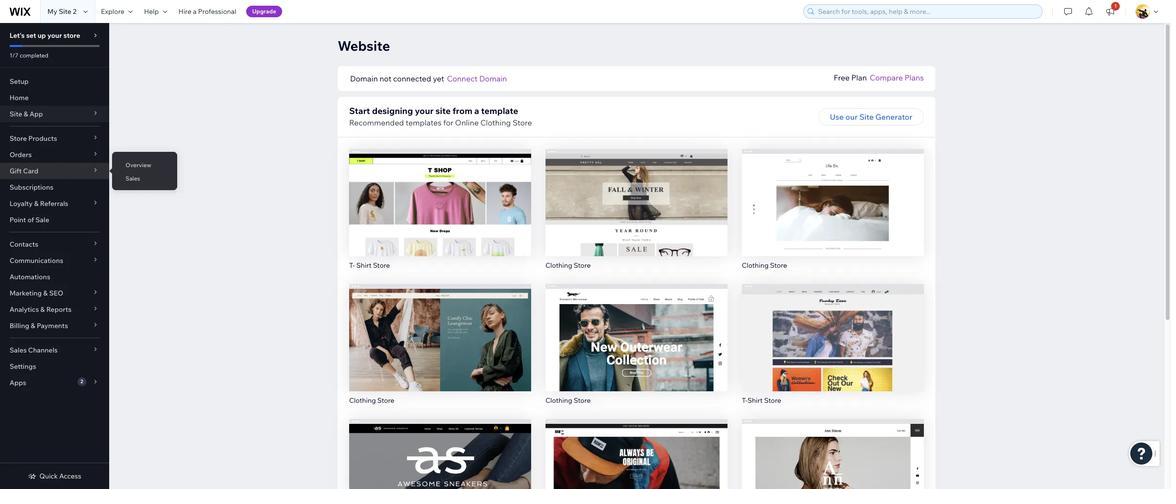 Task type: describe. For each thing, give the bounding box(es) containing it.
set
[[26, 31, 36, 40]]

& for billing
[[31, 321, 35, 330]]

up
[[38, 31, 46, 40]]

use our site generator button
[[819, 108, 924, 126]]

use our site generator
[[830, 112, 913, 122]]

upgrade
[[252, 8, 276, 15]]

let's
[[10, 31, 25, 40]]

a inside hire a professional link
[[193, 7, 197, 16]]

automations
[[10, 273, 50, 281]]

marketing & seo
[[10, 289, 63, 297]]

point of sale link
[[0, 212, 109, 228]]

subscriptions
[[10, 183, 53, 192]]

hire a professional
[[178, 7, 236, 16]]

overview link
[[112, 157, 177, 173]]

quick access
[[39, 472, 81, 480]]

apps
[[10, 378, 26, 387]]

gift
[[10, 167, 22, 175]]

not
[[380, 74, 391, 83]]

site inside button
[[859, 112, 874, 122]]

Search for tools, apps, help & more... field
[[815, 5, 1039, 18]]

sale
[[35, 216, 49, 224]]

compare plans button
[[870, 72, 924, 83]]

store products
[[10, 134, 57, 143]]

setup
[[10, 77, 29, 86]]

communications
[[10, 256, 63, 265]]

start designing your site from a template recommended templates for online clothing store
[[349, 105, 532, 127]]

website
[[338, 37, 390, 54]]

overview
[[126, 161, 151, 169]]

hire a professional link
[[173, 0, 242, 23]]

contacts button
[[0, 236, 109, 252]]

2 inside the sidebar element
[[80, 378, 83, 385]]

sales for sales
[[126, 175, 140, 182]]

shirt for t-shirt store
[[748, 396, 763, 405]]

plans
[[905, 73, 924, 82]]

shirt for t- shirt store
[[356, 261, 371, 270]]

1/7
[[10, 52, 18, 59]]

your inside the sidebar element
[[47, 31, 62, 40]]

from
[[453, 105, 472, 116]]

billing
[[10, 321, 29, 330]]

settings
[[10, 362, 36, 371]]

gift card
[[10, 167, 38, 175]]

compare
[[870, 73, 903, 82]]

subscriptions link
[[0, 179, 109, 195]]

1/7 completed
[[10, 52, 48, 59]]

billing & payments
[[10, 321, 68, 330]]

app
[[30, 110, 43, 118]]

template
[[481, 105, 518, 116]]

point of sale
[[10, 216, 49, 224]]

t-shirt store
[[742, 396, 781, 405]]

card
[[23, 167, 38, 175]]

& for loyalty
[[34, 199, 38, 208]]

marketing
[[10, 289, 42, 297]]

1 horizontal spatial site
[[59, 7, 71, 16]]

automations link
[[0, 269, 109, 285]]

my
[[47, 7, 57, 16]]

help
[[144, 7, 159, 16]]

products
[[28, 134, 57, 143]]

use
[[830, 112, 844, 122]]

help button
[[138, 0, 173, 23]]

access
[[59, 472, 81, 480]]

domain not connected yet connect domain
[[350, 74, 507, 83]]

store products button
[[0, 130, 109, 147]]

& for marketing
[[43, 289, 48, 297]]

recommended
[[349, 118, 404, 127]]

hire
[[178, 7, 191, 16]]

a inside start designing your site from a template recommended templates for online clothing store
[[474, 105, 479, 116]]

connected
[[393, 74, 431, 83]]

& for analytics
[[40, 305, 45, 314]]

communications button
[[0, 252, 109, 269]]

generator
[[876, 112, 913, 122]]

setup link
[[0, 73, 109, 90]]

gift card button
[[0, 163, 109, 179]]

billing & payments button
[[0, 318, 109, 334]]

analytics & reports
[[10, 305, 71, 314]]

explore
[[101, 7, 124, 16]]

sidebar element
[[0, 23, 109, 489]]

reports
[[46, 305, 71, 314]]

loyalty & referrals button
[[0, 195, 109, 212]]



Task type: locate. For each thing, give the bounding box(es) containing it.
1 vertical spatial your
[[415, 105, 434, 116]]

1 horizontal spatial your
[[415, 105, 434, 116]]

sales link
[[112, 171, 177, 187]]

1 domain from the left
[[350, 74, 378, 83]]

analytics & reports button
[[0, 301, 109, 318]]

view
[[431, 210, 449, 220], [628, 210, 646, 220], [824, 210, 842, 220], [431, 345, 449, 355], [628, 345, 646, 355], [824, 345, 842, 355]]

free plan compare plans
[[834, 73, 924, 82]]

orders
[[10, 150, 32, 159]]

0 horizontal spatial domain
[[350, 74, 378, 83]]

domain right "connect"
[[479, 74, 507, 83]]

&
[[24, 110, 28, 118], [34, 199, 38, 208], [43, 289, 48, 297], [40, 305, 45, 314], [31, 321, 35, 330]]

site right my
[[59, 7, 71, 16]]

professional
[[198, 7, 236, 16]]

marketing & seo button
[[0, 285, 109, 301]]

upgrade button
[[246, 6, 282, 17]]

edit
[[433, 190, 447, 200], [629, 190, 644, 200], [826, 190, 840, 200], [433, 325, 447, 335], [629, 325, 644, 335], [826, 325, 840, 335], [433, 460, 447, 470], [629, 460, 644, 470], [826, 460, 840, 470]]

completed
[[20, 52, 48, 59]]

sales
[[126, 175, 140, 182], [10, 346, 27, 354]]

0 horizontal spatial 2
[[73, 7, 77, 16]]

clothing store
[[546, 261, 591, 270], [742, 261, 787, 270], [349, 396, 394, 405], [546, 396, 591, 405]]

& right billing
[[31, 321, 35, 330]]

designing
[[372, 105, 413, 116]]

domain
[[350, 74, 378, 83], [479, 74, 507, 83]]

2 down settings link
[[80, 378, 83, 385]]

t- shirt store
[[349, 261, 390, 270]]

1 horizontal spatial 2
[[80, 378, 83, 385]]

site & app button
[[0, 106, 109, 122]]

store inside start designing your site from a template recommended templates for online clothing store
[[513, 118, 532, 127]]

free
[[834, 73, 850, 82]]

your
[[47, 31, 62, 40], [415, 105, 434, 116]]

store
[[63, 31, 80, 40]]

plan
[[851, 73, 867, 82]]

0 horizontal spatial sales
[[10, 346, 27, 354]]

0 horizontal spatial shirt
[[356, 261, 371, 270]]

online
[[455, 118, 479, 127]]

quick
[[39, 472, 58, 480]]

connect domain button
[[447, 73, 507, 84]]

0 vertical spatial sales
[[126, 175, 140, 182]]

sales inside dropdown button
[[10, 346, 27, 354]]

orders button
[[0, 147, 109, 163]]

1 vertical spatial t-
[[742, 396, 748, 405]]

1 horizontal spatial domain
[[479, 74, 507, 83]]

analytics
[[10, 305, 39, 314]]

1 horizontal spatial shirt
[[748, 396, 763, 405]]

0 horizontal spatial site
[[10, 110, 22, 118]]

1 horizontal spatial a
[[474, 105, 479, 116]]

view button
[[420, 206, 461, 224], [616, 206, 657, 224], [813, 206, 853, 224], [420, 341, 461, 359], [616, 341, 657, 359], [813, 341, 853, 359]]

1 vertical spatial 2
[[80, 378, 83, 385]]

channels
[[28, 346, 58, 354]]

domain left "not"
[[350, 74, 378, 83]]

clothing
[[480, 118, 511, 127], [546, 261, 572, 270], [742, 261, 769, 270], [349, 396, 376, 405], [546, 396, 572, 405]]

your up templates
[[415, 105, 434, 116]]

0 vertical spatial 2
[[73, 7, 77, 16]]

1 vertical spatial shirt
[[748, 396, 763, 405]]

2 right my
[[73, 7, 77, 16]]

store inside popup button
[[10, 134, 27, 143]]

settings link
[[0, 358, 109, 375]]

0 horizontal spatial a
[[193, 7, 197, 16]]

& left reports
[[40, 305, 45, 314]]

t-
[[349, 261, 355, 270], [742, 396, 748, 405]]

referrals
[[40, 199, 68, 208]]

a right from
[[474, 105, 479, 116]]

0 horizontal spatial your
[[47, 31, 62, 40]]

store
[[513, 118, 532, 127], [10, 134, 27, 143], [373, 261, 390, 270], [574, 261, 591, 270], [770, 261, 787, 270], [377, 396, 394, 405], [574, 396, 591, 405], [764, 396, 781, 405]]

contacts
[[10, 240, 38, 249]]

start
[[349, 105, 370, 116]]

your inside start designing your site from a template recommended templates for online clothing store
[[415, 105, 434, 116]]

& inside popup button
[[43, 289, 48, 297]]

sales channels button
[[0, 342, 109, 358]]

quick access button
[[28, 472, 81, 480]]

of
[[28, 216, 34, 224]]

0 vertical spatial shirt
[[356, 261, 371, 270]]

a
[[193, 7, 197, 16], [474, 105, 479, 116]]

home link
[[0, 90, 109, 106]]

our
[[846, 112, 858, 122]]

t- for t-shirt store
[[742, 396, 748, 405]]

site
[[59, 7, 71, 16], [10, 110, 22, 118], [859, 112, 874, 122]]

& left seo
[[43, 289, 48, 297]]

shirt
[[356, 261, 371, 270], [748, 396, 763, 405]]

site
[[436, 105, 451, 116]]

site inside dropdown button
[[10, 110, 22, 118]]

t- for t- shirt store
[[349, 261, 355, 270]]

my site 2
[[47, 7, 77, 16]]

clothing inside start designing your site from a template recommended templates for online clothing store
[[480, 118, 511, 127]]

let's set up your store
[[10, 31, 80, 40]]

& right loyalty
[[34, 199, 38, 208]]

0 horizontal spatial t-
[[349, 261, 355, 270]]

site right our
[[859, 112, 874, 122]]

edit button
[[420, 186, 460, 204], [617, 186, 657, 204], [813, 186, 853, 204], [420, 321, 460, 338], [617, 321, 657, 338], [813, 321, 853, 338], [420, 456, 460, 473], [617, 456, 657, 473], [813, 456, 853, 473]]

2 horizontal spatial site
[[859, 112, 874, 122]]

yet
[[433, 74, 444, 83]]

1 horizontal spatial sales
[[126, 175, 140, 182]]

1 vertical spatial a
[[474, 105, 479, 116]]

sales for sales channels
[[10, 346, 27, 354]]

for
[[443, 118, 453, 127]]

home
[[10, 93, 29, 102]]

2 domain from the left
[[479, 74, 507, 83]]

& for site
[[24, 110, 28, 118]]

& inside popup button
[[31, 321, 35, 330]]

connect
[[447, 74, 478, 83]]

1
[[1114, 3, 1117, 9]]

0 vertical spatial t-
[[349, 261, 355, 270]]

loyalty
[[10, 199, 33, 208]]

payments
[[37, 321, 68, 330]]

& left app
[[24, 110, 28, 118]]

point
[[10, 216, 26, 224]]

a right hire
[[193, 7, 197, 16]]

1 vertical spatial sales
[[10, 346, 27, 354]]

sales up settings on the bottom
[[10, 346, 27, 354]]

1 horizontal spatial t-
[[742, 396, 748, 405]]

site down home
[[10, 110, 22, 118]]

loyalty & referrals
[[10, 199, 68, 208]]

site & app
[[10, 110, 43, 118]]

0 vertical spatial a
[[193, 7, 197, 16]]

sales down overview
[[126, 175, 140, 182]]

templates
[[406, 118, 442, 127]]

1 button
[[1100, 0, 1121, 23]]

0 vertical spatial your
[[47, 31, 62, 40]]

seo
[[49, 289, 63, 297]]

your right up
[[47, 31, 62, 40]]



Task type: vqa. For each thing, say whether or not it's contained in the screenshot.
Use our Site Generator
yes



